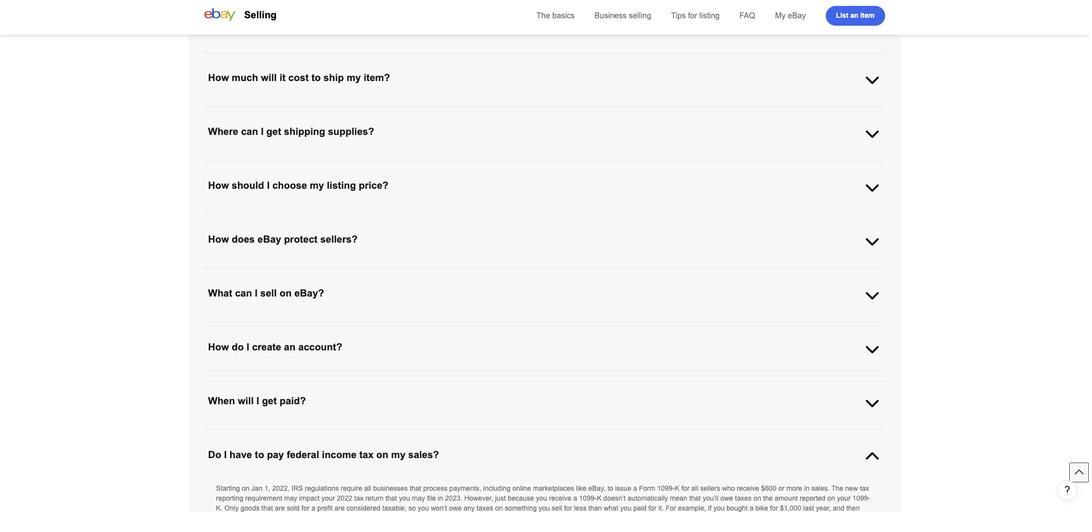 Task type: describe. For each thing, give the bounding box(es) containing it.
faq
[[740, 11, 755, 20]]

hand
[[783, 377, 799, 385]]

0 vertical spatial any
[[256, 161, 267, 169]]

ebay right touch,
[[587, 161, 603, 169]]

you can use any packaging supplies you may already have at home or get free boxes from carriers. for an added touch, ebay branded supplies are available to purchase. buy ebay branded packaging .
[[216, 161, 833, 169]]

listing.
[[612, 377, 631, 385]]

for down 'impact' at the left of page
[[301, 505, 310, 513]]

it.
[[658, 505, 664, 513]]

during
[[562, 377, 581, 385]]

boxes
[[460, 161, 478, 169]]

1 branded from the left
[[605, 161, 630, 169]]

1 horizontal spatial listing
[[699, 11, 720, 20]]

who
[[722, 485, 735, 493]]

i for shipping
[[261, 126, 264, 137]]

ebay up discount
[[216, 0, 232, 7]]

you'll
[[703, 495, 719, 503]]

new
[[845, 485, 858, 493]]

it inside ebay provides recommendations, but you can choose a preferred shipping carrier. can't make it to your local dropoff? some offer free "ship from home" pickup. print your shipping labels with ebay to receive a discount from the carriers we work with. if you don't have a printer, we also offer qr codes for ebay labels.
[[506, 0, 510, 7]]

my ebay
[[775, 11, 806, 20]]

ebay,
[[588, 485, 606, 493]]

1 vertical spatial from
[[244, 9, 258, 17]]

faq link
[[740, 11, 755, 20]]

require
[[341, 485, 362, 493]]

1 vertical spatial tax
[[860, 485, 869, 493]]

home"
[[661, 0, 680, 7]]

discount
[[216, 9, 242, 17]]

2 packaging from the left
[[800, 161, 831, 169]]

that down businesses on the bottom left of page
[[385, 495, 397, 503]]

for left less
[[564, 505, 572, 513]]

for inside starting on jan 1, 2022, irs regulations require all businesses that process payments, including online marketplaces like ebay, to issue a form 1099-k for all sellers who receive $600 or more in sales. the new tax reporting requirement may impact your 2022 tax return that you may file in 2023. however, just because you receive a 1099-k doesn't automatically mean that you'll owe taxes on the amount reported on your 1099- k. only goods that are sold for a profit are considered taxable, so you won't owe any taxes on something you sell for less than what you paid for it. for example, if you bought a bike for $1,000 last year, and th
[[666, 505, 676, 513]]

and left verify
[[387, 377, 399, 385]]

item
[[860, 11, 875, 19]]

ebay? for can i sell locally on ebay?
[[303, 18, 332, 29]]

for up the "mean"
[[681, 485, 690, 493]]

because
[[508, 495, 534, 503]]

item?
[[364, 72, 390, 83]]

regulations
[[305, 485, 339, 493]]

doesn't
[[603, 495, 626, 503]]

2 we from the left
[[421, 9, 430, 17]]

2 horizontal spatial are
[[659, 161, 669, 169]]

1 vertical spatial taxes
[[477, 505, 493, 513]]

already
[[358, 161, 381, 169]]

how should i choose my listing price?
[[208, 180, 388, 191]]

we'll
[[321, 377, 336, 385]]

can for you can use any packaging supplies you may already have at home or get free boxes from carriers. for an added touch, ebay branded supplies are available to purchase. buy ebay branded packaging .
[[230, 161, 241, 169]]

your down select
[[265, 387, 278, 395]]

sales?
[[408, 450, 439, 461]]

issue
[[615, 485, 631, 493]]

mean
[[670, 495, 687, 503]]

the basics link
[[537, 11, 575, 20]]

i for paid?
[[256, 396, 259, 407]]

price?
[[359, 180, 388, 191]]

businesses
[[373, 485, 408, 493]]

print
[[706, 0, 720, 7]]

0 horizontal spatial my
[[310, 180, 324, 191]]

qr
[[462, 9, 473, 17]]

1 vertical spatial choose
[[272, 180, 307, 191]]

return
[[365, 495, 384, 503]]

1 supplies from the left
[[302, 161, 328, 169]]

bought
[[727, 505, 748, 513]]

business selling
[[595, 11, 651, 20]]

sold
[[287, 505, 300, 513]]

help, opens dialogs image
[[1062, 486, 1072, 496]]

use
[[243, 161, 254, 169]]

can for what can i sell on ebay?
[[235, 288, 252, 299]]

1 vertical spatial free
[[446, 161, 458, 169]]

0 horizontal spatial offer
[[447, 9, 460, 17]]

less
[[574, 505, 586, 513]]

bike
[[756, 505, 768, 513]]

how does ebay protect sellers?
[[208, 234, 358, 245]]

just
[[495, 495, 506, 503]]

1 horizontal spatial owe
[[720, 495, 733, 503]]

0 horizontal spatial may
[[284, 495, 297, 503]]

requirement
[[245, 495, 282, 503]]

sellers?
[[320, 234, 358, 245]]

ebay down with
[[788, 11, 806, 20]]

labels.
[[523, 9, 543, 17]]

carrier.
[[446, 0, 467, 7]]

more
[[787, 485, 802, 493]]

preferred inside the to get started, select list an item. we'll help you create and verify your account, and set-up payment information during your first listing. have your preferred payment account details on hand and be ready to receive a call or text on your phone for verification.
[[667, 377, 695, 385]]

if
[[340, 9, 343, 17]]

how for how should i choose my listing price?
[[208, 180, 229, 191]]

2 horizontal spatial may
[[412, 495, 425, 503]]

payments,
[[449, 485, 481, 493]]

1 horizontal spatial taxes
[[735, 495, 752, 503]]

0 horizontal spatial are
[[275, 505, 285, 513]]

selling
[[244, 9, 277, 20]]

pickup.
[[682, 0, 704, 7]]

available
[[671, 161, 699, 169]]

2022
[[337, 495, 352, 503]]

taxable,
[[382, 505, 407, 513]]

the inside starting on jan 1, 2022, irs regulations require all businesses that process payments, including online marketplaces like ebay, to issue a form 1099-k for all sellers who receive $600 or more in sales. the new tax reporting requirement may impact your 2022 tax return that you may file in 2023. however, just because you receive a 1099-k doesn't automatically mean that you'll owe taxes on the amount reported on your 1099- k. only goods that are sold for a profit are considered taxable, so you won't owe any taxes on something you sell for less than what you paid for it. for example, if you bought a bike for $1,000 last year, and th
[[832, 485, 843, 493]]

to left ship
[[311, 72, 321, 83]]

0 vertical spatial sell
[[235, 18, 252, 29]]

local
[[535, 0, 549, 7]]

1 horizontal spatial from
[[480, 161, 494, 169]]

0 vertical spatial tax
[[359, 450, 374, 461]]

1 vertical spatial it
[[280, 72, 286, 83]]

started,
[[237, 377, 260, 385]]

with.
[[323, 9, 338, 17]]

to right make
[[512, 0, 518, 7]]

first
[[599, 377, 610, 385]]

tips
[[671, 11, 686, 20]]

0 vertical spatial or
[[426, 161, 433, 169]]

how for how much will it cost to ship my item?
[[208, 72, 229, 83]]

can for where can i get shipping supplies?
[[241, 126, 258, 137]]

0 horizontal spatial shipping
[[284, 126, 325, 137]]

call
[[222, 387, 232, 395]]

2 horizontal spatial from
[[645, 0, 659, 7]]

for left it.
[[648, 505, 657, 513]]

business selling link
[[595, 11, 651, 20]]

1 vertical spatial sell
[[260, 288, 277, 299]]

and left the be
[[800, 377, 812, 385]]

jan
[[251, 485, 263, 493]]

do
[[208, 450, 221, 461]]

an left 'account?'
[[284, 342, 296, 353]]

2 horizontal spatial shipping
[[738, 0, 763, 7]]

0 vertical spatial list
[[836, 11, 848, 19]]

2 vertical spatial my
[[391, 450, 406, 461]]

1 vertical spatial have
[[383, 161, 398, 169]]

selling
[[629, 11, 651, 20]]

to right with
[[817, 0, 823, 7]]

details
[[752, 377, 772, 385]]

does
[[232, 234, 255, 245]]

however,
[[464, 495, 493, 503]]

ebay? for what can i sell on ebay?
[[294, 288, 324, 299]]

a inside the to get started, select list an item. we'll help you create and verify your account, and set-up payment information during your first listing. have your preferred payment account details on hand and be ready to receive a call or text on your phone for verification.
[[216, 387, 220, 395]]

or inside starting on jan 1, 2022, irs regulations require all businesses that process payments, including online marketplaces like ebay, to issue a form 1099-k for all sellers who receive $600 or more in sales. the new tax reporting requirement may impact your 2022 tax return that you may file in 2023. however, just because you receive a 1099-k doesn't automatically mean that you'll owe taxes on the amount reported on your 1099- k. only goods that are sold for a profit are considered taxable, so you won't owe any taxes on something you sell for less than what you paid for it. for example, if you bought a bike for $1,000 last year, and th
[[779, 485, 785, 493]]

can't
[[469, 0, 486, 7]]

purchase.
[[708, 161, 739, 169]]

ebay right with
[[800, 0, 815, 7]]

impact
[[299, 495, 320, 503]]

2 vertical spatial have
[[230, 450, 252, 461]]

your right verify
[[419, 377, 433, 385]]

1 horizontal spatial my
[[347, 72, 361, 83]]

your right have
[[651, 377, 665, 385]]

and left set-
[[463, 377, 474, 385]]

have inside ebay provides recommendations, but you can choose a preferred shipping carrier. can't make it to your local dropoff? some offer free "ship from home" pickup. print your shipping labels with ebay to receive a discount from the carriers we work with. if you don't have a printer, we also offer qr codes for ebay labels.
[[375, 9, 390, 17]]

1,
[[265, 485, 270, 493]]

starting
[[216, 485, 240, 493]]

federal
[[287, 450, 319, 461]]

dropoff?
[[551, 0, 576, 7]]

receive right who
[[737, 485, 759, 493]]

verification.
[[312, 387, 347, 395]]

to inside the to get started, select list an item. we'll help you create and verify your account, and set-up payment information during your first listing. have your preferred payment account details on hand and be ready to receive a call or text on your phone for verification.
[[843, 377, 849, 385]]

receive down 'marketplaces'
[[549, 495, 571, 503]]

an left added at the right of page
[[535, 161, 543, 169]]

irs
[[291, 485, 303, 493]]

that down requirement
[[261, 505, 273, 513]]

select
[[262, 377, 280, 385]]

don't
[[358, 9, 373, 17]]

income
[[322, 450, 357, 461]]

you inside the to get started, select list an item. we'll help you create and verify your account, and set-up payment information during your first listing. have your preferred payment account details on hand and be ready to receive a call or text on your phone for verification.
[[353, 377, 364, 385]]



Task type: vqa. For each thing, say whether or not it's contained in the screenshot.
cost
yes



Task type: locate. For each thing, give the bounding box(es) containing it.
ebay right buy
[[755, 161, 770, 169]]

0 vertical spatial it
[[506, 0, 510, 7]]

0 horizontal spatial create
[[252, 342, 281, 353]]

0 horizontal spatial from
[[244, 9, 258, 17]]

2 all from the left
[[691, 485, 698, 493]]

tips for listing
[[671, 11, 720, 20]]

for down make
[[495, 9, 503, 17]]

free
[[614, 0, 626, 7], [446, 161, 458, 169]]

0 vertical spatial the
[[260, 9, 269, 17]]

make
[[488, 0, 504, 7]]

choose inside ebay provides recommendations, but you can choose a preferred shipping carrier. can't make it to your local dropoff? some offer free "ship from home" pickup. print your shipping labels with ebay to receive a discount from the carriers we work with. if you don't have a printer, we also offer qr codes for ebay labels.
[[358, 0, 381, 7]]

owe
[[720, 495, 733, 503], [449, 505, 462, 513]]

0 horizontal spatial the
[[260, 9, 269, 17]]

1 vertical spatial ebay?
[[294, 288, 324, 299]]

1 vertical spatial or
[[234, 387, 240, 395]]

1 horizontal spatial the
[[763, 495, 773, 503]]

or inside the to get started, select list an item. we'll help you create and verify your account, and set-up payment information during your first listing. have your preferred payment account details on hand and be ready to receive a call or text on your phone for verification.
[[234, 387, 240, 395]]

1 horizontal spatial create
[[366, 377, 385, 385]]

0 vertical spatial create
[[252, 342, 281, 353]]

k up the "mean"
[[675, 485, 680, 493]]

0 horizontal spatial choose
[[272, 180, 307, 191]]

listing down the print
[[699, 11, 720, 20]]

for right bike
[[770, 505, 778, 513]]

account
[[725, 377, 750, 385]]

up
[[488, 377, 495, 385]]

1 vertical spatial create
[[366, 377, 385, 385]]

to up the doesn't in the bottom of the page
[[608, 485, 613, 493]]

in right file
[[438, 495, 443, 503]]

an
[[850, 11, 858, 19], [535, 161, 543, 169], [284, 342, 296, 353], [295, 377, 302, 385]]

tax right 'new'
[[860, 485, 869, 493]]

for inside ebay provides recommendations, but you can choose a preferred shipping carrier. can't make it to your local dropoff? some offer free "ship from home" pickup. print your shipping labels with ebay to receive a discount from the carriers we work with. if you don't have a printer, we also offer qr codes for ebay labels.
[[495, 9, 503, 17]]

in
[[804, 485, 810, 493], [438, 495, 443, 503]]

set-
[[476, 377, 488, 385]]

2 vertical spatial sell
[[552, 505, 562, 513]]

2 branded from the left
[[772, 161, 798, 169]]

that up example,
[[689, 495, 701, 503]]

1 vertical spatial owe
[[449, 505, 462, 513]]

0 horizontal spatial any
[[256, 161, 267, 169]]

list
[[836, 11, 848, 19], [282, 377, 293, 385]]

2 supplies from the left
[[632, 161, 657, 169]]

0 horizontal spatial supplies
[[302, 161, 328, 169]]

text
[[242, 387, 253, 395]]

or right call
[[234, 387, 240, 395]]

0 horizontal spatial preferred
[[389, 0, 417, 7]]

1 horizontal spatial supplies
[[632, 161, 657, 169]]

0 horizontal spatial k
[[597, 495, 601, 503]]

1 vertical spatial will
[[238, 396, 254, 407]]

preferred up printer,
[[389, 0, 417, 7]]

branded right touch,
[[605, 161, 630, 169]]

for right carriers.
[[523, 161, 533, 169]]

and inside starting on jan 1, 2022, irs regulations require all businesses that process payments, including online marketplaces like ebay, to issue a form 1099-k for all sellers who receive $600 or more in sales. the new tax reporting requirement may impact your 2022 tax return that you may file in 2023. however, just because you receive a 1099-k doesn't automatically mean that you'll owe taxes on the amount reported on your 1099- k. only goods that are sold for a profit are considered taxable, so you won't owe any taxes on something you sell for less than what you paid for it. for example, if you bought a bike for $1,000 last year, and th
[[833, 505, 845, 513]]

that left process
[[410, 485, 421, 493]]

$600
[[761, 485, 777, 493]]

are down 2022
[[335, 505, 345, 513]]

0 horizontal spatial for
[[523, 161, 533, 169]]

be
[[814, 377, 822, 385]]

4 how from the top
[[208, 342, 229, 353]]

1 horizontal spatial will
[[261, 72, 277, 83]]

account?
[[298, 342, 342, 353]]

how for how do i create an account?
[[208, 342, 229, 353]]

your up profit at left
[[322, 495, 335, 503]]

preferred inside ebay provides recommendations, but you can choose a preferred shipping carrier. can't make it to your local dropoff? some offer free "ship from home" pickup. print your shipping labels with ebay to receive a discount from the carriers we work with. if you don't have a printer, we also offer qr codes for ebay labels.
[[389, 0, 417, 7]]

carriers.
[[496, 161, 521, 169]]

0 horizontal spatial packaging
[[269, 161, 300, 169]]

1 horizontal spatial or
[[426, 161, 433, 169]]

for inside the to get started, select list an item. we'll help you create and verify your account, and set-up payment information during your first listing. have your preferred payment account details on hand and be ready to receive a call or text on your phone for verification.
[[302, 387, 310, 395]]

reporting
[[216, 495, 243, 503]]

can right but
[[345, 0, 357, 7]]

0 horizontal spatial in
[[438, 495, 443, 503]]

2 horizontal spatial 1099-
[[853, 495, 870, 503]]

also
[[432, 9, 445, 17]]

0 horizontal spatial listing
[[327, 180, 356, 191]]

the inside ebay provides recommendations, but you can choose a preferred shipping carrier. can't make it to your local dropoff? some offer free "ship from home" pickup. print your shipping labels with ebay to receive a discount from the carriers we work with. if you don't have a printer, we also offer qr codes for ebay labels.
[[260, 9, 269, 17]]

will
[[261, 72, 277, 83], [238, 396, 254, 407]]

locally
[[254, 18, 285, 29]]

carriers
[[271, 9, 294, 17]]

1 horizontal spatial any
[[464, 505, 475, 513]]

and
[[387, 377, 399, 385], [463, 377, 474, 385], [800, 377, 812, 385], [833, 505, 845, 513]]

for down item.
[[302, 387, 310, 395]]

buy ebay branded packaging link
[[741, 161, 831, 169]]

we left also
[[421, 9, 430, 17]]

0 horizontal spatial list
[[282, 377, 293, 385]]

1 vertical spatial any
[[464, 505, 475, 513]]

sell down 'marketplaces'
[[552, 505, 562, 513]]

2023.
[[445, 495, 462, 503]]

considered
[[347, 505, 380, 513]]

1 horizontal spatial preferred
[[667, 377, 695, 385]]

to right available
[[701, 161, 706, 169]]

item.
[[304, 377, 319, 385]]

0 horizontal spatial the
[[537, 11, 550, 20]]

0 vertical spatial owe
[[720, 495, 733, 503]]

or up amount on the right
[[779, 485, 785, 493]]

2 horizontal spatial sell
[[552, 505, 562, 513]]

how left the much
[[208, 72, 229, 83]]

1 vertical spatial for
[[666, 505, 676, 513]]

2 horizontal spatial or
[[779, 485, 785, 493]]

2 horizontal spatial my
[[391, 450, 406, 461]]

ebay?
[[303, 18, 332, 29], [294, 288, 324, 299]]

"ship
[[628, 0, 643, 7]]

how down you
[[208, 180, 229, 191]]

0 horizontal spatial or
[[234, 387, 240, 395]]

have left at
[[383, 161, 398, 169]]

where
[[208, 126, 238, 137]]

branded
[[605, 161, 630, 169], [772, 161, 798, 169]]

1 how from the top
[[208, 72, 229, 83]]

0 vertical spatial offer
[[598, 0, 612, 7]]

all left "sellers"
[[691, 485, 698, 493]]

my
[[347, 72, 361, 83], [310, 180, 324, 191], [391, 450, 406, 461]]

we left work
[[296, 9, 305, 17]]

ebay provides recommendations, but you can choose a preferred shipping carrier. can't make it to your local dropoff? some offer free "ship from home" pickup. print your shipping labels with ebay to receive a discount from the carriers we work with. if you don't have a printer, we also offer qr codes for ebay labels.
[[216, 0, 853, 17]]

sell inside starting on jan 1, 2022, irs regulations require all businesses that process payments, including online marketplaces like ebay, to issue a form 1099-k for all sellers who receive $600 or more in sales. the new tax reporting requirement may impact your 2022 tax return that you may file in 2023. however, just because you receive a 1099-k doesn't automatically mean that you'll owe taxes on the amount reported on your 1099- k. only goods that are sold for a profit are considered taxable, so you won't owe any taxes on something you sell for less than what you paid for it. for example, if you bought a bike for $1,000 last year, and th
[[552, 505, 562, 513]]

1 packaging from the left
[[269, 161, 300, 169]]

but
[[321, 0, 330, 7]]

1 vertical spatial list
[[282, 377, 293, 385]]

create right do
[[252, 342, 281, 353]]

printer,
[[398, 9, 419, 17]]

receive up "list an item"
[[825, 0, 847, 7]]

1 vertical spatial preferred
[[667, 377, 695, 385]]

form
[[639, 485, 655, 493]]

where can i get shipping supplies?
[[208, 126, 374, 137]]

buy
[[741, 161, 753, 169]]

$1,000
[[780, 505, 801, 513]]

have right do
[[230, 450, 252, 461]]

1 vertical spatial the
[[832, 485, 843, 493]]

how left does on the left
[[208, 234, 229, 245]]

sell down discount
[[235, 18, 252, 29]]

list an item link
[[826, 6, 885, 26]]

example,
[[678, 505, 706, 513]]

your right the print
[[722, 0, 736, 7]]

and right year,
[[833, 505, 845, 513]]

1 horizontal spatial it
[[506, 0, 510, 7]]

preferred right have
[[667, 377, 695, 385]]

will down text
[[238, 396, 254, 407]]

payment right 'up'
[[497, 377, 524, 385]]

what can i sell on ebay?
[[208, 288, 324, 299]]

0 vertical spatial have
[[375, 9, 390, 17]]

1 horizontal spatial in
[[804, 485, 810, 493]]

payment left account on the bottom right of the page
[[697, 377, 723, 385]]

ebay
[[216, 0, 232, 7], [800, 0, 815, 7], [505, 9, 521, 17], [788, 11, 806, 20], [587, 161, 603, 169], [755, 161, 770, 169], [258, 234, 281, 245]]

or
[[426, 161, 433, 169], [234, 387, 240, 395], [779, 485, 785, 493]]

1 payment from the left
[[497, 377, 524, 385]]

will right the much
[[261, 72, 277, 83]]

list an item
[[836, 11, 875, 19]]

0 vertical spatial ebay?
[[303, 18, 332, 29]]

can right what
[[235, 288, 252, 299]]

sales.
[[812, 485, 830, 493]]

my ebay link
[[775, 11, 806, 20]]

1 horizontal spatial packaging
[[800, 161, 831, 169]]

1 vertical spatial in
[[438, 495, 443, 503]]

0 horizontal spatial will
[[238, 396, 254, 407]]

free left boxes
[[446, 161, 458, 169]]

0 vertical spatial my
[[347, 72, 361, 83]]

from down provides
[[244, 9, 258, 17]]

have right don't
[[375, 9, 390, 17]]

list up phone
[[282, 377, 293, 385]]

your up labels.
[[519, 0, 533, 7]]

ebay right does on the left
[[258, 234, 281, 245]]

0 horizontal spatial owe
[[449, 505, 462, 513]]

an left item
[[850, 11, 858, 19]]

1099- down like
[[579, 495, 597, 503]]

branded right buy
[[772, 161, 798, 169]]

it right make
[[506, 0, 510, 7]]

taxes up bought
[[735, 495, 752, 503]]

all up return
[[364, 485, 371, 493]]

receive inside ebay provides recommendations, but you can choose a preferred shipping carrier. can't make it to your local dropoff? some offer free "ship from home" pickup. print your shipping labels with ebay to receive a discount from the carriers we work with. if you don't have a printer, we also offer qr codes for ebay labels.
[[825, 0, 847, 7]]

preferred
[[389, 0, 417, 7], [667, 377, 695, 385]]

3 how from the top
[[208, 234, 229, 245]]

how much will it cost to ship my item?
[[208, 72, 390, 83]]

are left sold
[[275, 505, 285, 513]]

.
[[831, 161, 833, 169]]

ebay left labels.
[[505, 9, 521, 17]]

any down "however,"
[[464, 505, 475, 513]]

to left "pay"
[[255, 450, 264, 461]]

i for my
[[267, 180, 270, 191]]

for right it.
[[666, 505, 676, 513]]

2 vertical spatial from
[[480, 161, 494, 169]]

free inside ebay provides recommendations, but you can choose a preferred shipping carrier. can't make it to your local dropoff? some offer free "ship from home" pickup. print your shipping labels with ebay to receive a discount from the carriers we work with. if you don't have a printer, we also offer qr codes for ebay labels.
[[614, 0, 626, 7]]

labels
[[765, 0, 783, 7]]

supplies left available
[[632, 161, 657, 169]]

list left item
[[836, 11, 848, 19]]

0 horizontal spatial it
[[280, 72, 286, 83]]

at
[[399, 161, 405, 169]]

1 vertical spatial my
[[310, 180, 324, 191]]

account,
[[435, 377, 461, 385]]

i for on
[[255, 288, 258, 299]]

get inside the to get started, select list an item. we'll help you create and verify your account, and set-up payment information during your first listing. have your preferred payment account details on hand and be ready to receive a call or text on your phone for verification.
[[225, 377, 235, 385]]

2 vertical spatial tax
[[354, 495, 363, 503]]

choose
[[358, 0, 381, 7], [272, 180, 307, 191]]

packaging
[[269, 161, 300, 169], [800, 161, 831, 169]]

k down ebay,
[[597, 495, 601, 503]]

1 we from the left
[[296, 9, 305, 17]]

1 horizontal spatial sell
[[260, 288, 277, 299]]

1 horizontal spatial shipping
[[419, 0, 444, 7]]

supplies up how should i choose my listing price?
[[302, 161, 328, 169]]

pay
[[267, 450, 284, 461]]

are left available
[[659, 161, 669, 169]]

1 horizontal spatial 1099-
[[657, 485, 675, 493]]

taxes
[[735, 495, 752, 503], [477, 505, 493, 513]]

year,
[[816, 505, 831, 513]]

to inside starting on jan 1, 2022, irs regulations require all businesses that process payments, including online marketplaces like ebay, to issue a form 1099-k for all sellers who receive $600 or more in sales. the new tax reporting requirement may impact your 2022 tax return that you may file in 2023. however, just because you receive a 1099-k doesn't automatically mean that you'll owe taxes on the amount reported on your 1099- k. only goods that are sold for a profit are considered taxable, so you won't owe any taxes on something you sell for less than what you paid for it. for example, if you bought a bike for $1,000 last year, and th
[[608, 485, 613, 493]]

0 horizontal spatial free
[[446, 161, 458, 169]]

for down pickup.
[[688, 11, 697, 20]]

1 vertical spatial k
[[597, 495, 601, 503]]

goods
[[241, 505, 260, 513]]

1 all from the left
[[364, 485, 371, 493]]

create inside the to get started, select list an item. we'll help you create and verify your account, and set-up payment information during your first listing. have your preferred payment account details on hand and be ready to receive a call or text on your phone for verification.
[[366, 377, 385, 385]]

can i sell locally on ebay?
[[208, 18, 332, 29]]

supplies
[[302, 161, 328, 169], [632, 161, 657, 169]]

the inside starting on jan 1, 2022, irs regulations require all businesses that process payments, including online marketplaces like ebay, to issue a form 1099-k for all sellers who receive $600 or more in sales. the new tax reporting requirement may impact your 2022 tax return that you may file in 2023. however, just because you receive a 1099-k doesn't automatically mean that you'll owe taxes on the amount reported on your 1099- k. only goods that are sold for a profit are considered taxable, so you won't owe any taxes on something you sell for less than what you paid for it. for example, if you bought a bike for $1,000 last year, and th
[[763, 495, 773, 503]]

0 horizontal spatial 1099-
[[579, 495, 597, 503]]

to right ready
[[843, 377, 849, 385]]

create
[[252, 342, 281, 353], [366, 377, 385, 385]]

shipping up faq
[[738, 0, 763, 7]]

the down $600
[[763, 495, 773, 503]]

0 vertical spatial preferred
[[389, 0, 417, 7]]

you
[[332, 0, 343, 7], [345, 9, 357, 17], [330, 161, 341, 169], [353, 377, 364, 385], [399, 495, 410, 503], [536, 495, 547, 503], [418, 505, 429, 513], [539, 505, 550, 513], [620, 505, 632, 513], [714, 505, 725, 513]]

profit
[[317, 505, 333, 513]]

your down 'new'
[[837, 495, 851, 503]]

i for an
[[247, 342, 249, 353]]

ship
[[324, 72, 344, 83]]

1 vertical spatial the
[[763, 495, 773, 503]]

phone
[[280, 387, 300, 395]]

in up reported
[[804, 485, 810, 493]]

any right use
[[256, 161, 267, 169]]

shipping left the supplies?
[[284, 126, 325, 137]]

starting on jan 1, 2022, irs regulations require all businesses that process payments, including online marketplaces like ebay, to issue a form 1099-k for all sellers who receive $600 or more in sales. the new tax reporting requirement may impact your 2022 tax return that you may file in 2023. however, just because you receive a 1099-k doesn't automatically mean that you'll owe taxes on the amount reported on your 1099- k. only goods that are sold for a profit are considered taxable, so you won't owe any taxes on something you sell for less than what you paid for it. for example, if you bought a bike for $1,000 last year, and th
[[216, 485, 870, 513]]

your left first
[[583, 377, 597, 385]]

can inside ebay provides recommendations, but you can choose a preferred shipping carrier. can't make it to your local dropoff? some offer free "ship from home" pickup. print your shipping labels with ebay to receive a discount from the carriers we work with. if you don't have a printer, we also offer qr codes for ebay labels.
[[345, 0, 357, 7]]

2 how from the top
[[208, 180, 229, 191]]

the up locally
[[260, 9, 269, 17]]

listing left price? at left top
[[327, 180, 356, 191]]

cost
[[288, 72, 309, 83]]

we
[[296, 9, 305, 17], [421, 9, 430, 17]]

0 horizontal spatial payment
[[497, 377, 524, 385]]

an inside the to get started, select list an item. we'll help you create and verify your account, and set-up payment information during your first listing. have your preferred payment account details on hand and be ready to receive a call or text on your phone for verification.
[[295, 377, 302, 385]]

business
[[595, 11, 627, 20]]

0 vertical spatial from
[[645, 0, 659, 7]]

1 horizontal spatial all
[[691, 485, 698, 493]]

tax right income
[[359, 450, 374, 461]]

create right help
[[366, 377, 385, 385]]

to get started, select list an item. we'll help you create and verify your account, and set-up payment information during your first listing. have your preferred payment account details on hand and be ready to receive a call or text on your phone for verification.
[[216, 377, 873, 395]]

that
[[410, 485, 421, 493], [385, 495, 397, 503], [689, 495, 701, 503], [261, 505, 273, 513]]

so
[[409, 505, 416, 513]]

added
[[545, 161, 564, 169]]

process
[[423, 485, 447, 493]]

if
[[708, 505, 712, 513]]

how for how does ebay protect sellers?
[[208, 234, 229, 245]]

the left 'new'
[[832, 485, 843, 493]]

any inside starting on jan 1, 2022, irs regulations require all businesses that process payments, including online marketplaces like ebay, to issue a form 1099-k for all sellers who receive $600 or more in sales. the new tax reporting requirement may impact your 2022 tax return that you may file in 2023. however, just because you receive a 1099-k doesn't automatically mean that you'll owe taxes on the amount reported on your 1099- k. only goods that are sold for a profit are considered taxable, so you won't owe any taxes on something you sell for less than what you paid for it. for example, if you bought a bike for $1,000 last year, and th
[[464, 505, 475, 513]]

information
[[526, 377, 560, 385]]

1 horizontal spatial choose
[[358, 0, 381, 7]]

list inside the to get started, select list an item. we'll help you create and verify your account, and set-up payment information during your first listing. have your preferred payment account details on hand and be ready to receive a call or text on your phone for verification.
[[282, 377, 293, 385]]

or right home
[[426, 161, 433, 169]]

shipping up also
[[419, 0, 444, 7]]

1 vertical spatial offer
[[447, 9, 460, 17]]

offer
[[598, 0, 612, 7], [447, 9, 460, 17]]

a
[[383, 0, 387, 7], [849, 0, 853, 7], [392, 9, 396, 17], [216, 387, 220, 395], [633, 485, 637, 493], [573, 495, 577, 503], [312, 505, 315, 513], [750, 505, 754, 513]]

0 vertical spatial the
[[537, 11, 550, 20]]

1 horizontal spatial may
[[343, 161, 356, 169]]

1 horizontal spatial are
[[335, 505, 345, 513]]

reported
[[800, 495, 826, 503]]

1099- down 'new'
[[853, 495, 870, 503]]

1099- up the "mean"
[[657, 485, 675, 493]]

1 horizontal spatial the
[[832, 485, 843, 493]]

receive inside the to get started, select list an item. we'll help you create and verify your account, and set-up payment information during your first listing. have your preferred payment account details on hand and be ready to receive a call or text on your phone for verification.
[[851, 377, 873, 385]]

from right "ship at the top
[[645, 0, 659, 7]]

1 horizontal spatial k
[[675, 485, 680, 493]]

provides
[[234, 0, 260, 7]]

0 vertical spatial will
[[261, 72, 277, 83]]

1 vertical spatial listing
[[327, 180, 356, 191]]

1 horizontal spatial offer
[[598, 0, 612, 7]]

2 payment from the left
[[697, 377, 723, 385]]



